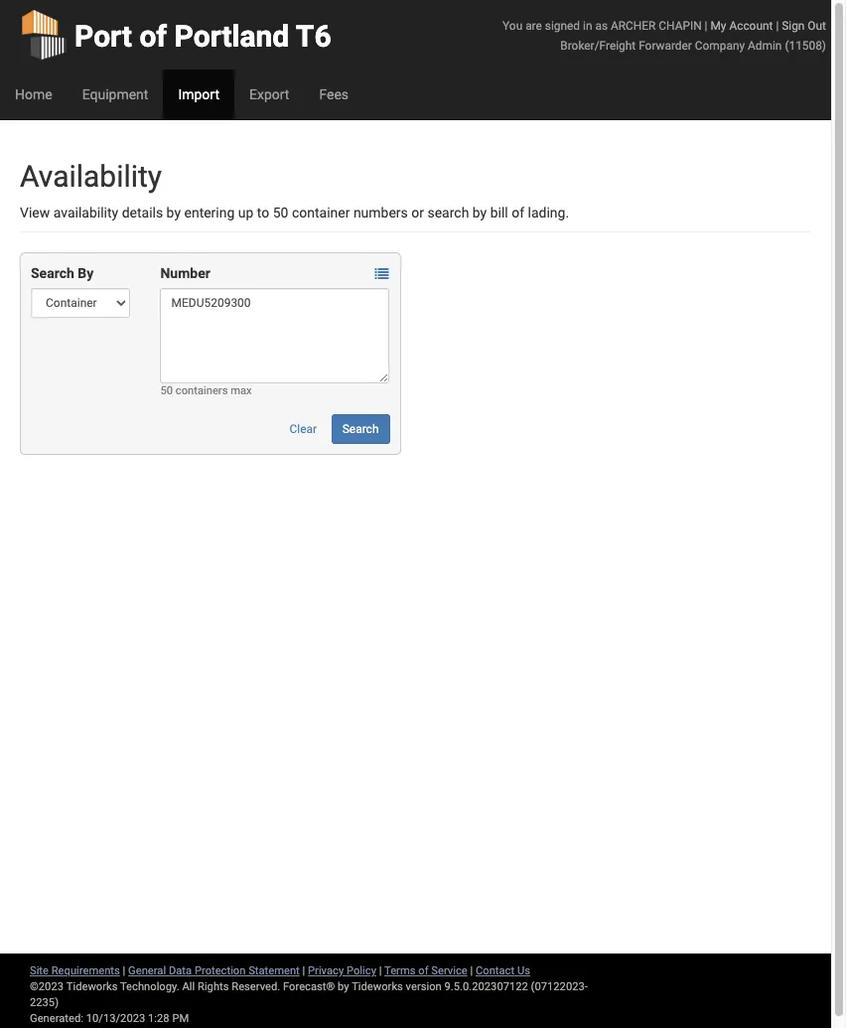 Task type: describe. For each thing, give the bounding box(es) containing it.
service
[[432, 965, 468, 978]]

my account link
[[711, 19, 774, 33]]

port of portland t6
[[75, 19, 332, 54]]

chapin
[[659, 19, 702, 33]]

fees button
[[304, 70, 364, 119]]

equipment button
[[67, 70, 163, 119]]

company
[[695, 39, 745, 53]]

forecast® by tideworks version 9.5.0.202307122 (07122023- 2235) generated: 10/13/2023 1:28 pm
[[30, 981, 588, 1025]]

to
[[257, 205, 270, 221]]

all
[[182, 981, 195, 994]]

site requirements link
[[30, 965, 120, 978]]

my
[[711, 19, 727, 33]]

terms of service link
[[385, 965, 468, 978]]

protection
[[195, 965, 246, 978]]

bill
[[491, 205, 509, 221]]

site requirements | general data protection statement | privacy policy | terms of service | contact us ©2023 tideworks technology. all rights reserved.
[[30, 965, 531, 994]]

forwarder
[[639, 39, 692, 53]]

| up tideworks
[[379, 965, 382, 978]]

technology.
[[120, 981, 180, 994]]

9.5.0.202307122
[[445, 981, 528, 994]]

you are signed in as archer chapin | my account | sign out broker/freight forwarder company admin (11508)
[[503, 19, 827, 53]]

| up 9.5.0.202307122
[[471, 965, 473, 978]]

©2023 tideworks
[[30, 981, 118, 994]]

import button
[[163, 70, 234, 119]]

equipment
[[82, 86, 148, 102]]

numbers
[[354, 205, 408, 221]]

| up forecast®
[[303, 965, 305, 978]]

(11508)
[[785, 39, 827, 53]]

tideworks
[[352, 981, 403, 994]]

portland
[[174, 19, 289, 54]]

out
[[808, 19, 827, 33]]

0 horizontal spatial 50
[[160, 385, 173, 397]]

you
[[503, 19, 523, 33]]

number
[[160, 265, 211, 281]]

up
[[238, 205, 254, 221]]

1 horizontal spatial 50
[[273, 205, 289, 221]]

general data protection statement link
[[128, 965, 300, 978]]

| left 'general'
[[123, 965, 126, 978]]

version
[[406, 981, 442, 994]]

lading.
[[528, 205, 569, 221]]

as
[[596, 19, 608, 33]]

in
[[583, 19, 593, 33]]

t6
[[296, 19, 332, 54]]

pm
[[172, 1013, 189, 1025]]

account
[[730, 19, 774, 33]]



Task type: vqa. For each thing, say whether or not it's contained in the screenshot.
40dh image
no



Task type: locate. For each thing, give the bounding box(es) containing it.
general
[[128, 965, 166, 978]]

data
[[169, 965, 192, 978]]

|
[[705, 19, 708, 33], [776, 19, 779, 33], [123, 965, 126, 978], [303, 965, 305, 978], [379, 965, 382, 978], [471, 965, 473, 978]]

view availability details by entering up to 50 container numbers or search by bill of lading.
[[20, 205, 569, 221]]

privacy policy link
[[308, 965, 377, 978]]

search
[[428, 205, 469, 221]]

availability
[[53, 205, 118, 221]]

contact us link
[[476, 965, 531, 978]]

fees
[[319, 86, 349, 102]]

2 horizontal spatial of
[[512, 205, 525, 221]]

max
[[231, 385, 252, 397]]

rights
[[198, 981, 229, 994]]

show list image
[[375, 268, 389, 282]]

contact
[[476, 965, 515, 978]]

1 vertical spatial of
[[512, 205, 525, 221]]

0 horizontal spatial by
[[167, 205, 181, 221]]

search by
[[31, 265, 94, 281]]

10/13/2023
[[86, 1013, 145, 1025]]

statement
[[249, 965, 300, 978]]

availability
[[20, 159, 162, 194]]

broker/freight
[[561, 39, 636, 53]]

search
[[31, 265, 74, 281], [342, 422, 379, 436]]

50 right to
[[273, 205, 289, 221]]

requirements
[[51, 965, 120, 978]]

generated:
[[30, 1013, 83, 1025]]

are
[[526, 19, 542, 33]]

0 vertical spatial search
[[31, 265, 74, 281]]

1 vertical spatial 50
[[160, 385, 173, 397]]

entering
[[184, 205, 235, 221]]

Number text field
[[160, 288, 390, 384]]

by left bill at the top of the page
[[473, 205, 487, 221]]

1 horizontal spatial by
[[338, 981, 349, 994]]

sign out link
[[782, 19, 827, 33]]

2 vertical spatial of
[[419, 965, 429, 978]]

or
[[412, 205, 424, 221]]

containers
[[176, 385, 228, 397]]

0 horizontal spatial of
[[140, 19, 167, 54]]

by down the privacy policy "link"
[[338, 981, 349, 994]]

clear
[[290, 422, 317, 436]]

of
[[140, 19, 167, 54], [512, 205, 525, 221], [419, 965, 429, 978]]

2235)
[[30, 997, 59, 1010]]

0 horizontal spatial search
[[31, 265, 74, 281]]

of up version
[[419, 965, 429, 978]]

privacy
[[308, 965, 344, 978]]

clear button
[[279, 414, 328, 444]]

search left by
[[31, 265, 74, 281]]

import
[[178, 86, 220, 102]]

view
[[20, 205, 50, 221]]

admin
[[748, 39, 782, 53]]

search for search by
[[31, 265, 74, 281]]

1:28
[[148, 1013, 170, 1025]]

us
[[518, 965, 531, 978]]

by inside forecast® by tideworks version 9.5.0.202307122 (07122023- 2235) generated: 10/13/2023 1:28 pm
[[338, 981, 349, 994]]

by right "details"
[[167, 205, 181, 221]]

port of portland t6 link
[[20, 0, 332, 70]]

1 horizontal spatial search
[[342, 422, 379, 436]]

search inside 'button'
[[342, 422, 379, 436]]

container
[[292, 205, 350, 221]]

signed
[[545, 19, 580, 33]]

reserved.
[[232, 981, 280, 994]]

50
[[273, 205, 289, 221], [160, 385, 173, 397]]

| left sign
[[776, 19, 779, 33]]

0 vertical spatial 50
[[273, 205, 289, 221]]

search for search
[[342, 422, 379, 436]]

of right bill at the top of the page
[[512, 205, 525, 221]]

policy
[[347, 965, 377, 978]]

port
[[75, 19, 132, 54]]

home
[[15, 86, 52, 102]]

0 vertical spatial of
[[140, 19, 167, 54]]

export button
[[234, 70, 304, 119]]

of right port
[[140, 19, 167, 54]]

| left my
[[705, 19, 708, 33]]

50 containers max
[[160, 385, 252, 397]]

home button
[[0, 70, 67, 119]]

search right the clear
[[342, 422, 379, 436]]

archer
[[611, 19, 656, 33]]

details
[[122, 205, 163, 221]]

search button
[[332, 414, 390, 444]]

by
[[78, 265, 94, 281]]

by
[[167, 205, 181, 221], [473, 205, 487, 221], [338, 981, 349, 994]]

site
[[30, 965, 49, 978]]

2 horizontal spatial by
[[473, 205, 487, 221]]

50 left containers
[[160, 385, 173, 397]]

terms
[[385, 965, 416, 978]]

of inside site requirements | general data protection statement | privacy policy | terms of service | contact us ©2023 tideworks technology. all rights reserved.
[[419, 965, 429, 978]]

sign
[[782, 19, 805, 33]]

(07122023-
[[531, 981, 588, 994]]

1 vertical spatial search
[[342, 422, 379, 436]]

export
[[249, 86, 290, 102]]

1 horizontal spatial of
[[419, 965, 429, 978]]

forecast®
[[283, 981, 335, 994]]



